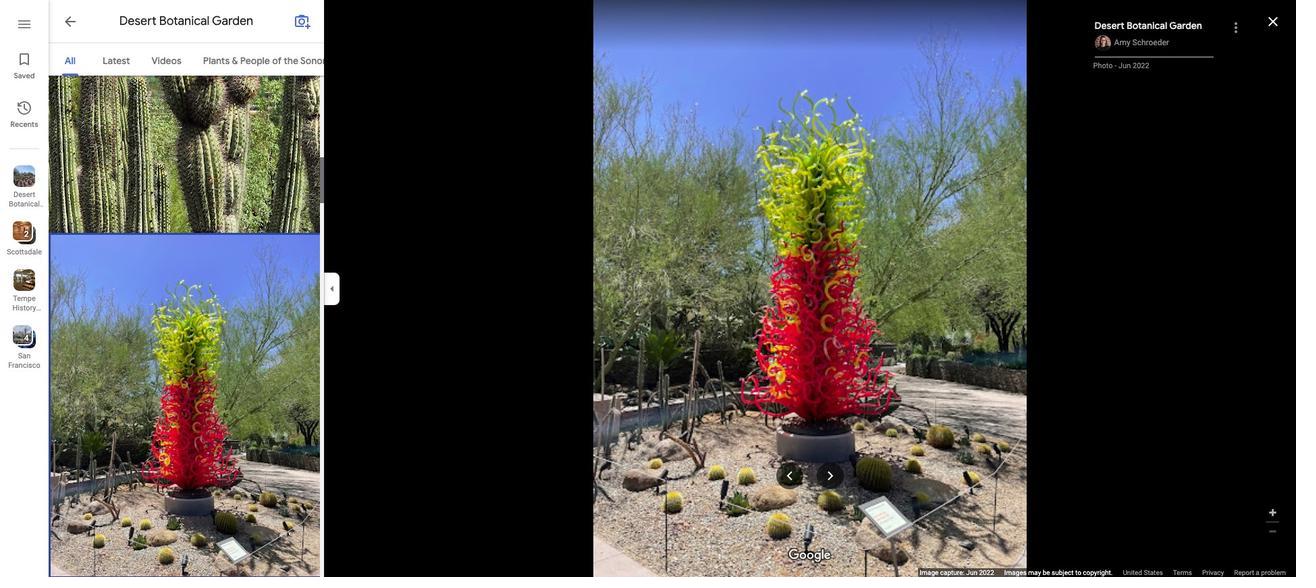 Task type: locate. For each thing, give the bounding box(es) containing it.
saved
[[14, 71, 35, 80]]

1 horizontal spatial desert botanical garden
[[119, 14, 253, 29]]

2022 left images
[[979, 569, 995, 577]]

copyright.
[[1083, 569, 1113, 577]]

2022 down amy schroeder link
[[1133, 61, 1150, 70]]

desert botanical garden up 2
[[9, 190, 40, 218]]

tempe history museum button
[[0, 264, 49, 322]]

amy
[[1115, 38, 1131, 47]]

jun right the capture:
[[967, 569, 978, 577]]

desert up view amy schroeder's profile "icon"
[[1095, 20, 1125, 32]]

2022 for photo - jun 2022
[[1133, 61, 1150, 70]]

san francisco
[[8, 352, 40, 370]]

jun for -
[[1119, 61, 1131, 70]]

0 vertical spatial 2022
[[1133, 61, 1150, 70]]

desert
[[119, 14, 156, 29], [1095, 20, 1125, 32], [339, 55, 369, 67], [13, 190, 35, 199]]

list
[[0, 0, 49, 577]]

desert botanical garden inside main content
[[119, 14, 253, 29]]

jun for capture:
[[967, 569, 978, 577]]

desert botanical garden inside button
[[9, 190, 40, 218]]

latest
[[103, 55, 130, 67]]

0 vertical spatial jun
[[1119, 61, 1131, 70]]

videos
[[152, 55, 182, 67]]

privacy button
[[1203, 569, 1224, 577]]

0 horizontal spatial desert botanical garden
[[9, 190, 40, 218]]

1 vertical spatial 2022
[[979, 569, 995, 577]]

amy schroeder
[[1115, 38, 1170, 47]]

recents
[[10, 120, 38, 129]]

2022 inside footer
[[979, 569, 995, 577]]

google maps element
[[0, 0, 1297, 577]]

2 horizontal spatial botanical
[[1127, 20, 1168, 32]]

jun right -
[[1119, 61, 1131, 70]]

0 horizontal spatial 2022
[[979, 569, 995, 577]]

report a problem link
[[1235, 569, 1286, 577]]

botanical up videos button
[[159, 14, 210, 29]]

2022
[[1133, 61, 1150, 70], [979, 569, 995, 577]]

desert left loop
[[339, 55, 369, 67]]

1 horizontal spatial botanical
[[159, 14, 210, 29]]

videos button
[[141, 43, 192, 76]]

footer inside google maps element
[[920, 569, 1297, 577]]

footer
[[920, 569, 1297, 577]]

photo
[[1094, 61, 1113, 70]]

of
[[272, 55, 282, 67]]

4
[[24, 334, 29, 343]]

botanical
[[159, 14, 210, 29], [1127, 20, 1168, 32], [9, 200, 40, 209]]

all button
[[49, 43, 92, 76]]

to
[[1076, 569, 1082, 577]]

tab list
[[49, 43, 424, 76]]

tab list inside google maps element
[[49, 43, 424, 76]]

0 horizontal spatial jun
[[967, 569, 978, 577]]

image capture: jun 2022
[[920, 569, 995, 577]]

1 vertical spatial jun
[[967, 569, 978, 577]]

botanical up 2
[[9, 200, 40, 209]]

2 horizontal spatial garden
[[1170, 20, 1203, 32]]

capture:
[[941, 569, 965, 577]]

photo - jun 2022
[[1094, 61, 1150, 70]]

states
[[1144, 569, 1163, 577]]

2 places element
[[15, 228, 29, 240]]

1 horizontal spatial 2022
[[1133, 61, 1150, 70]]

botanical up schroeder
[[1127, 20, 1168, 32]]

desert up 2
[[13, 190, 35, 199]]

0 horizontal spatial botanical
[[9, 200, 40, 209]]

trail
[[395, 55, 413, 67]]

desert up latest button at top left
[[119, 14, 156, 29]]

desert botanical garden up schroeder
[[1095, 20, 1203, 32]]

amy schroeder link
[[1115, 38, 1170, 47]]

plants
[[203, 55, 230, 67]]

0 horizontal spatial garden
[[12, 209, 36, 218]]

schroeder
[[1133, 38, 1170, 47]]

footer containing image capture: jun 2022
[[920, 569, 1297, 577]]

san
[[18, 352, 31, 361]]

2
[[24, 230, 29, 239]]

jun inside footer
[[967, 569, 978, 577]]

united states button
[[1123, 569, 1163, 577]]

desert botanical garden up videos button
[[119, 14, 253, 29]]

photos of desert botanical garden main content
[[49, 0, 424, 577]]

1 horizontal spatial jun
[[1119, 61, 1131, 70]]

1 horizontal spatial garden
[[212, 14, 253, 29]]

jun
[[1119, 61, 1131, 70], [967, 569, 978, 577]]

tab list containing all
[[49, 43, 424, 76]]

desert inside the plants & people of the sonoran desert loop trail 'button'
[[339, 55, 369, 67]]

tempe history museum
[[10, 294, 39, 322]]

image
[[920, 569, 939, 577]]

garden
[[212, 14, 253, 29], [1170, 20, 1203, 32], [12, 209, 36, 218]]

desert botanical garden
[[119, 14, 253, 29], [1095, 20, 1203, 32], [9, 190, 40, 218]]



Task type: describe. For each thing, give the bounding box(es) containing it.
francisco
[[8, 361, 40, 370]]

garden inside desert botanical garden
[[12, 209, 36, 218]]

botanical inside "desert botanical garden" button
[[9, 200, 40, 209]]

the
[[284, 55, 298, 67]]

images
[[1005, 569, 1027, 577]]

desert botanical garden button
[[0, 160, 49, 218]]

scottsdale
[[7, 248, 42, 257]]

plants & people of the sonoran desert loop trail button
[[192, 43, 424, 76]]

zoom in image
[[1268, 508, 1278, 518]]

recents button
[[0, 95, 49, 132]]

latest button
[[92, 43, 141, 76]]

desert inside "desert botanical garden" button
[[13, 190, 35, 199]]

4 places element
[[15, 332, 29, 344]]

subject
[[1052, 569, 1074, 577]]

images may be subject to copyright.
[[1005, 569, 1113, 577]]

garden inside main content
[[212, 14, 253, 29]]

people
[[240, 55, 270, 67]]

menu image
[[16, 16, 32, 32]]

plants & people of the sonoran desert loop trail
[[203, 55, 413, 67]]

all
[[65, 55, 76, 67]]

loop
[[371, 55, 393, 67]]

sonoran
[[300, 55, 337, 67]]

museum
[[10, 313, 39, 322]]

united states
[[1123, 569, 1163, 577]]

-
[[1115, 61, 1117, 70]]

tempe
[[13, 294, 36, 303]]

botanical inside the "photos of desert botanical garden" main content
[[159, 14, 210, 29]]

problem
[[1262, 569, 1286, 577]]

be
[[1043, 569, 1050, 577]]

united
[[1123, 569, 1143, 577]]

terms
[[1174, 569, 1193, 577]]

photo 4 image
[[49, 0, 323, 233]]

list containing saved
[[0, 0, 49, 577]]

privacy
[[1203, 569, 1224, 577]]

2022 for image capture: jun 2022
[[979, 569, 995, 577]]

2 horizontal spatial desert botanical garden
[[1095, 20, 1203, 32]]

terms button
[[1174, 569, 1193, 577]]

view amy schroeder's profile image
[[1095, 35, 1111, 51]]

collapse side panel image
[[325, 281, 340, 296]]

history
[[13, 304, 36, 313]]

saved button
[[0, 46, 49, 84]]

&
[[232, 55, 238, 67]]

zoom out image
[[1268, 527, 1278, 537]]

report a problem
[[1235, 569, 1286, 577]]

report
[[1235, 569, 1255, 577]]

may
[[1029, 569, 1041, 577]]

a
[[1256, 569, 1260, 577]]

add a photo image
[[294, 14, 311, 30]]

back image
[[62, 14, 78, 30]]



Task type: vqa. For each thing, say whether or not it's contained in the screenshot.
may
yes



